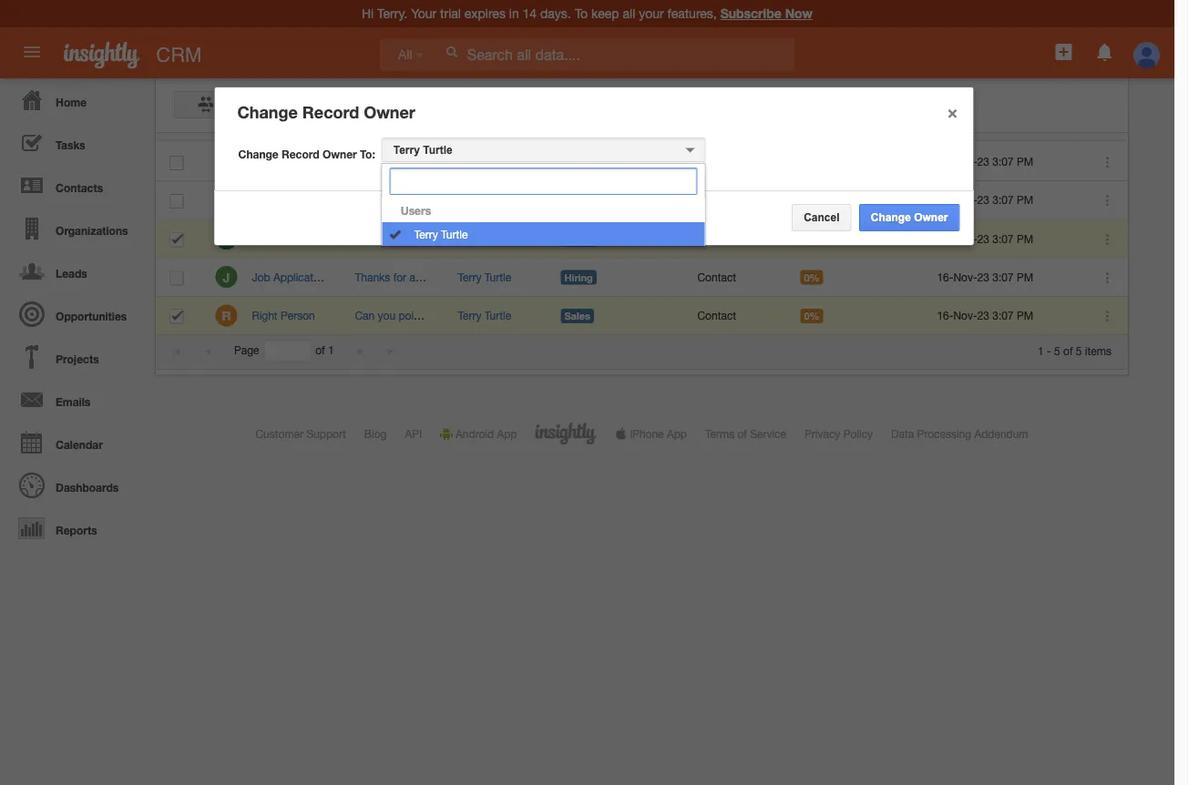 Task type: describe. For each thing, give the bounding box(es) containing it.
contact cell for r
[[684, 297, 787, 335]]

thanks for connecting link
[[355, 194, 464, 207]]

terry inside "j" row
[[458, 271, 482, 284]]

person?
[[501, 309, 541, 322]]

android app
[[456, 427, 517, 440]]

right
[[252, 309, 278, 322]]

r
[[222, 308, 231, 323]]

i row
[[156, 220, 1128, 258]]

name
[[252, 117, 282, 130]]

contact cell for i
[[684, 220, 787, 258]]

row group containing i
[[156, 143, 1128, 335]]

do
[[355, 155, 369, 168]]

emails
[[56, 396, 90, 408]]

connect?
[[456, 155, 502, 168]]

1 16- from the top
[[937, 155, 954, 168]]

j link
[[215, 266, 237, 288]]

thanks for applying... link
[[355, 271, 460, 284]]

applying...
[[410, 271, 460, 284]]

inbound response link
[[252, 232, 353, 245]]

cancel button
[[792, 204, 852, 231]]

16- for r
[[937, 309, 954, 322]]

pm for i
[[1017, 232, 1034, 245]]

sales for i
[[565, 233, 591, 245]]

0% inside row
[[804, 195, 820, 207]]

2 pm from the top
[[1017, 194, 1034, 207]]

change for change record owner to:
[[238, 148, 279, 161]]

do you have time to connect?
[[355, 155, 502, 168]]

now
[[785, 6, 813, 21]]

owner for change record owner to:
[[323, 148, 357, 161]]

for for contacting
[[393, 232, 407, 245]]

time
[[419, 155, 440, 168]]

terry turtle link for can you point me to the right person?
[[458, 309, 511, 322]]

1 nov- from the top
[[954, 155, 978, 168]]

iphone
[[630, 427, 664, 440]]

email
[[278, 155, 305, 168]]

3:07 for i
[[993, 232, 1014, 245]]

0% for j
[[804, 272, 820, 284]]

terry inside button
[[394, 143, 420, 156]]

16- for j
[[937, 271, 954, 284]]

turtle down connecting
[[441, 228, 468, 240]]

×
[[947, 100, 958, 122]]

you for can
[[378, 309, 396, 322]]

contacts link
[[5, 164, 146, 207]]

16-nov-23 3:07 pm for r
[[937, 309, 1034, 322]]

thanks for thanks for applying... terry turtle
[[355, 271, 390, 284]]

right person
[[252, 309, 315, 322]]

cell left cold
[[201, 143, 238, 182]]

1 horizontal spatial of
[[738, 427, 747, 440]]

of 1
[[315, 344, 334, 357]]

reports
[[56, 524, 97, 537]]

tasks
[[56, 139, 85, 151]]

2 23 from the top
[[978, 194, 990, 207]]

us.
[[464, 232, 479, 245]]

terry turtle link for thanks for applying...
[[458, 271, 511, 284]]

job application response
[[252, 271, 380, 284]]

tasks link
[[5, 121, 146, 164]]

dashboards
[[56, 481, 119, 494]]

0% for i
[[804, 233, 820, 245]]

created date
[[936, 117, 1005, 130]]

terry turtle for me
[[458, 309, 511, 322]]

blog link
[[364, 427, 387, 440]]

change record owner to:
[[238, 148, 375, 161]]

organizations
[[56, 224, 128, 237]]

2 5 from the left
[[1076, 344, 1082, 357]]

right person link
[[252, 309, 324, 322]]

2 16- from the top
[[937, 194, 954, 207]]

terry turtle button
[[382, 137, 706, 162]]

contacting
[[410, 232, 461, 245]]

i
[[225, 231, 228, 247]]

0% for r
[[804, 310, 820, 322]]

Search all data.... text field
[[435, 38, 795, 71]]

record for change record owner
[[302, 102, 359, 122]]

leads link
[[5, 250, 146, 293]]

j row
[[156, 258, 1128, 297]]

pm for j
[[1017, 271, 1034, 284]]

terry turtle for time
[[458, 155, 511, 168]]

inbound response
[[252, 232, 344, 245]]

data
[[892, 427, 914, 440]]

connecting
[[410, 194, 464, 207]]

2 16-nov-23 3:07 pm from the top
[[937, 194, 1034, 207]]

1 16-nov-23 3:07 pm from the top
[[937, 155, 1034, 168]]

sales cell for r
[[547, 297, 684, 335]]

calendar
[[56, 438, 103, 451]]

android
[[456, 427, 494, 440]]

notifications image
[[1094, 41, 1116, 63]]

16-nov-23 3:07 pm for j
[[937, 271, 1034, 284]]

3:07 for j
[[993, 271, 1014, 284]]

terry turtle for us.
[[458, 232, 511, 245]]

23 for i
[[978, 232, 990, 245]]

owner for change record owner
[[364, 102, 415, 122]]

cold email
[[252, 155, 305, 168]]

app for android app
[[497, 427, 517, 440]]

record for change record owner to:
[[282, 148, 320, 161]]

subject
[[354, 117, 394, 130]]

crm
[[156, 43, 202, 66]]

date
[[981, 117, 1005, 130]]

page
[[234, 344, 259, 357]]

terry turtle link for thanks for contacting us.
[[458, 232, 511, 245]]

api
[[405, 427, 422, 440]]

terry inside i row
[[458, 232, 482, 245]]

blog
[[364, 427, 387, 440]]

data processing addendum link
[[892, 427, 1029, 440]]

nov- for r
[[954, 309, 978, 322]]

privacy policy link
[[805, 427, 873, 440]]

processing
[[917, 427, 972, 440]]

16-nov-23 3:07 pm cell for r
[[923, 297, 1083, 335]]

pm for r
[[1017, 309, 1034, 322]]

navigation containing home
[[0, 78, 146, 550]]

users
[[401, 204, 431, 217]]

23 for j
[[978, 271, 990, 284]]

1 23 from the top
[[978, 155, 990, 168]]

1 pm from the top
[[1017, 155, 1034, 168]]

change owner
[[871, 211, 948, 224]]

2 16-nov-23 3:07 pm cell from the top
[[923, 182, 1083, 220]]

cancel
[[804, 211, 840, 224]]

organizations link
[[5, 207, 146, 250]]

subscribe
[[721, 6, 782, 21]]

projects link
[[5, 335, 146, 378]]

0% cell for i
[[787, 220, 923, 258]]

lead
[[698, 155, 722, 168]]

emails link
[[5, 378, 146, 421]]

can
[[355, 309, 375, 322]]

thanks for contacting us. link
[[355, 232, 479, 245]]

home link
[[5, 78, 146, 121]]

cell up inbound response at the top left of the page
[[238, 182, 341, 220]]

inbound
[[252, 232, 292, 245]]

-
[[1047, 344, 1052, 357]]

contacts
[[56, 181, 103, 194]]

2 3:07 from the top
[[993, 194, 1014, 207]]

customer support
[[256, 427, 346, 440]]

row for i row
[[156, 107, 1127, 141]]



Task type: locate. For each thing, give the bounding box(es) containing it.
2 sales cell from the top
[[547, 220, 684, 258]]

16- inside "r" row
[[937, 309, 954, 322]]

response inside i row
[[295, 232, 344, 245]]

for up the ok image
[[393, 194, 407, 207]]

pm inside "r" row
[[1017, 309, 1034, 322]]

turtle right the the
[[485, 309, 511, 322]]

nov- inside i row
[[954, 232, 978, 245]]

1 horizontal spatial app
[[667, 427, 687, 440]]

5 16-nov-23 3:07 pm cell from the top
[[923, 297, 1083, 335]]

3 nov- from the top
[[954, 232, 978, 245]]

terry turtle inside "r" row
[[458, 309, 511, 322]]

0 vertical spatial record
[[302, 102, 359, 122]]

3 16-nov-23 3:07 pm cell from the top
[[923, 220, 1083, 258]]

for inside i row
[[393, 232, 407, 245]]

16-nov-23 3:07 pm cell for j
[[923, 258, 1083, 297]]

cold email link
[[252, 155, 314, 168]]

1 row from the top
[[156, 107, 1127, 141]]

0% inside "r" row
[[804, 310, 820, 322]]

1 5 from the left
[[1055, 344, 1061, 357]]

turtle right have
[[423, 143, 453, 156]]

change
[[237, 102, 298, 122], [238, 148, 279, 161], [871, 211, 911, 224]]

r row
[[156, 297, 1128, 335]]

3 16-nov-23 3:07 pm from the top
[[937, 232, 1034, 245]]

4 0% from the top
[[804, 310, 820, 322]]

addendum
[[975, 427, 1029, 440]]

pm
[[1017, 155, 1034, 168], [1017, 194, 1034, 207], [1017, 232, 1034, 245], [1017, 271, 1034, 284], [1017, 309, 1034, 322]]

3:07 for r
[[993, 309, 1014, 322]]

of down right person 'link'
[[315, 344, 325, 357]]

sales up general
[[565, 156, 591, 168]]

2 vertical spatial thanks
[[355, 271, 390, 284]]

1 vertical spatial record
[[282, 148, 320, 161]]

16-nov-23 3:07 pm cell for i
[[923, 220, 1083, 258]]

1 sales from the top
[[565, 156, 591, 168]]

thanks for applying... terry turtle
[[355, 271, 511, 284]]

sales cell up general
[[547, 143, 684, 182]]

owner
[[364, 102, 415, 122], [323, 148, 357, 161], [914, 211, 948, 224]]

4 0% cell from the top
[[787, 297, 923, 335]]

2 horizontal spatial of
[[1064, 344, 1073, 357]]

1 app from the left
[[497, 427, 517, 440]]

thanks inside row
[[355, 194, 390, 207]]

you right can
[[378, 309, 396, 322]]

row group
[[156, 143, 1128, 335]]

record right cold
[[282, 148, 320, 161]]

of right -
[[1064, 344, 1073, 357]]

3:07 inside "r" row
[[993, 309, 1014, 322]]

terry turtle inside i row
[[458, 232, 511, 245]]

3 0% cell from the top
[[787, 258, 923, 297]]

1 contact cell from the top
[[684, 182, 787, 220]]

thanks for contacting us.
[[355, 232, 479, 245]]

3 pm from the top
[[1017, 232, 1034, 245]]

0% cell for r
[[787, 297, 923, 335]]

sales cell
[[547, 143, 684, 182], [547, 220, 684, 258], [547, 297, 684, 335]]

for inside "j" row
[[393, 271, 407, 284]]

2 vertical spatial sales cell
[[547, 297, 684, 335]]

terry turtle link for do you have time to connect?
[[458, 155, 511, 168]]

privacy policy
[[805, 427, 873, 440]]

sales
[[565, 156, 591, 168], [565, 233, 591, 245], [565, 310, 591, 322]]

turtle up right
[[485, 271, 511, 284]]

contact inside i row
[[698, 232, 737, 245]]

3 0% from the top
[[804, 272, 820, 284]]

4 nov- from the top
[[954, 271, 978, 284]]

3 sales cell from the top
[[547, 297, 684, 335]]

api link
[[405, 427, 422, 440]]

leads
[[56, 267, 87, 280]]

data processing addendum
[[892, 427, 1029, 440]]

0% cell
[[787, 182, 923, 220], [787, 220, 923, 258], [787, 258, 923, 297], [787, 297, 923, 335]]

turtle inside "j" row
[[485, 271, 511, 284]]

2 thanks from the top
[[355, 232, 390, 245]]

1 for from the top
[[393, 194, 407, 207]]

1
[[328, 344, 334, 357], [1038, 344, 1044, 357]]

3 23 from the top
[[978, 232, 990, 245]]

4 contact from the top
[[698, 309, 737, 322]]

support
[[307, 427, 346, 440]]

you inside row
[[372, 155, 390, 168]]

the
[[457, 309, 473, 322]]

contact
[[698, 194, 737, 207], [698, 232, 737, 245], [698, 271, 737, 284], [698, 309, 737, 322]]

i link
[[215, 228, 237, 250]]

1 vertical spatial thanks
[[355, 232, 390, 245]]

you
[[372, 155, 390, 168], [378, 309, 396, 322]]

turtle inside i row
[[485, 232, 511, 245]]

4 contact cell from the top
[[684, 297, 787, 335]]

3:07 inside "j" row
[[993, 271, 1014, 284]]

items
[[1085, 344, 1112, 357]]

application
[[273, 271, 328, 284]]

change down name
[[238, 148, 279, 161]]

3 16- from the top
[[937, 232, 954, 245]]

thanks up thanks for applying... link
[[355, 232, 390, 245]]

5 nov- from the top
[[954, 309, 978, 322]]

0 horizontal spatial of
[[315, 344, 325, 357]]

3 sales from the top
[[565, 310, 591, 322]]

2 horizontal spatial owner
[[914, 211, 948, 224]]

terry
[[394, 143, 420, 156], [458, 155, 482, 168], [458, 194, 482, 207], [414, 228, 438, 240], [458, 232, 482, 245], [458, 271, 482, 284], [458, 309, 482, 322]]

contact inside row
[[698, 194, 737, 207]]

nov- inside "r" row
[[954, 309, 978, 322]]

5 23 from the top
[[978, 309, 990, 322]]

contact cell for j
[[684, 258, 787, 297]]

sales inside "r" row
[[565, 310, 591, 322]]

1 horizontal spatial owner
[[364, 102, 415, 122]]

23
[[978, 155, 990, 168], [978, 194, 990, 207], [978, 232, 990, 245], [978, 271, 990, 284], [978, 309, 990, 322]]

sales up hiring
[[565, 233, 591, 245]]

0% inside "j" row
[[804, 272, 820, 284]]

2 contact cell from the top
[[684, 220, 787, 258]]

row down search all data.... "text box" at the top of the page
[[156, 107, 1127, 141]]

16- inside "j" row
[[937, 271, 954, 284]]

23 inside "r" row
[[978, 309, 990, 322]]

4 16-nov-23 3:07 pm from the top
[[937, 271, 1034, 284]]

thanks for connecting terry turtle
[[355, 194, 511, 207]]

cell left "i"
[[156, 220, 201, 258]]

thanks down do
[[355, 194, 390, 207]]

subscribe now link
[[721, 6, 813, 21]]

cell left r
[[156, 297, 201, 335]]

you for do
[[372, 155, 390, 168]]

2 app from the left
[[667, 427, 687, 440]]

1 vertical spatial you
[[378, 309, 396, 322]]

policy
[[844, 427, 873, 440]]

thanks
[[355, 194, 390, 207], [355, 232, 390, 245], [355, 271, 390, 284]]

2 vertical spatial for
[[393, 271, 407, 284]]

4 3:07 from the top
[[993, 271, 1014, 284]]

16-nov-23 3:07 pm inside i row
[[937, 232, 1034, 245]]

you right do
[[372, 155, 390, 168]]

customer
[[256, 427, 304, 440]]

terry down connecting
[[458, 232, 482, 245]]

1 vertical spatial to
[[445, 309, 454, 322]]

general
[[565, 195, 602, 207]]

0 vertical spatial owner
[[364, 102, 415, 122]]

person
[[281, 309, 315, 322]]

terms of service link
[[705, 427, 787, 440]]

2 0% from the top
[[804, 233, 820, 245]]

1 1 from the left
[[328, 344, 334, 357]]

2 row from the top
[[156, 143, 1128, 182]]

pm inside "j" row
[[1017, 271, 1034, 284]]

4 pm from the top
[[1017, 271, 1034, 284]]

3 row from the top
[[156, 182, 1128, 220]]

for for connecting
[[393, 194, 407, 207]]

23 inside i row
[[978, 232, 990, 245]]

app right iphone
[[667, 427, 687, 440]]

contact inside "r" row
[[698, 309, 737, 322]]

3:07 inside i row
[[993, 232, 1014, 245]]

0 vertical spatial you
[[372, 155, 390, 168]]

response inside "j" row
[[331, 271, 380, 284]]

2 sales from the top
[[565, 233, 591, 245]]

turtle
[[423, 143, 453, 156], [485, 155, 511, 168], [485, 194, 511, 207], [441, 228, 468, 240], [485, 232, 511, 245], [485, 271, 511, 284], [485, 309, 511, 322]]

1 vertical spatial response
[[331, 271, 380, 284]]

terry inside "r" row
[[458, 309, 482, 322]]

16- inside i row
[[937, 232, 954, 245]]

0 horizontal spatial owner
[[323, 148, 357, 161]]

1 thanks from the top
[[355, 194, 390, 207]]

can you point me to the right person?
[[355, 309, 541, 322]]

terry up us.
[[458, 194, 482, 207]]

sales inside row
[[565, 156, 591, 168]]

5 pm from the top
[[1017, 309, 1034, 322]]

r link
[[215, 305, 237, 327]]

nov- for j
[[954, 271, 978, 284]]

0% cell for j
[[787, 258, 923, 297]]

turtle inside "r" row
[[485, 309, 511, 322]]

sales down hiring
[[565, 310, 591, 322]]

3 contact from the top
[[698, 271, 737, 284]]

3 for from the top
[[393, 271, 407, 284]]

owner inside button
[[914, 211, 948, 224]]

me
[[426, 309, 442, 322]]

change for change owner
[[871, 211, 911, 224]]

4 16-nov-23 3:07 pm cell from the top
[[923, 258, 1083, 297]]

to for the
[[445, 309, 454, 322]]

23 inside "j" row
[[978, 271, 990, 284]]

have
[[393, 155, 416, 168]]

you inside "r" row
[[378, 309, 396, 322]]

sales cell for i
[[547, 220, 684, 258]]

0 vertical spatial response
[[295, 232, 344, 245]]

terms of service
[[705, 427, 787, 440]]

turtle right us.
[[485, 232, 511, 245]]

nov- for i
[[954, 232, 978, 245]]

thanks for thanks for contacting us.
[[355, 232, 390, 245]]

cell
[[201, 143, 238, 182], [787, 143, 923, 182], [238, 182, 341, 220], [156, 220, 201, 258], [156, 297, 201, 335]]

row for cell over inbound response at the top left of the page
[[156, 143, 1128, 182]]

all link
[[380, 39, 435, 71]]

job
[[252, 271, 270, 284]]

0 horizontal spatial 5
[[1055, 344, 1061, 357]]

projects
[[56, 353, 99, 365]]

5 left items
[[1076, 344, 1082, 357]]

terry right the to:
[[394, 143, 420, 156]]

for
[[393, 194, 407, 207], [393, 232, 407, 245], [393, 271, 407, 284]]

0% inside i row
[[804, 233, 820, 245]]

point
[[399, 309, 423, 322]]

23 for r
[[978, 309, 990, 322]]

all
[[398, 48, 412, 62]]

ok image
[[389, 228, 402, 241]]

1 sales cell from the top
[[547, 143, 684, 182]]

for inside row
[[393, 194, 407, 207]]

for down users
[[393, 232, 407, 245]]

0 vertical spatial change
[[237, 102, 298, 122]]

to inside "r" row
[[445, 309, 454, 322]]

5 right -
[[1055, 344, 1061, 357]]

1 - 5 of 5 items
[[1038, 344, 1112, 357]]

0%
[[804, 195, 820, 207], [804, 233, 820, 245], [804, 272, 820, 284], [804, 310, 820, 322]]

terry turtle
[[394, 143, 453, 156], [458, 155, 511, 168], [414, 228, 468, 240], [458, 232, 511, 245], [458, 309, 511, 322]]

row containing name
[[156, 107, 1127, 141]]

1 contact from the top
[[698, 194, 737, 207]]

general cell
[[547, 182, 684, 220]]

2 1 from the left
[[1038, 344, 1044, 357]]

row containing cold email
[[156, 143, 1128, 182]]

hiring cell
[[547, 258, 684, 297]]

nov-
[[954, 155, 978, 168], [954, 194, 978, 207], [954, 232, 978, 245], [954, 271, 978, 284], [954, 309, 978, 322]]

to right time on the top left
[[443, 155, 453, 168]]

terry down users
[[414, 228, 438, 240]]

change record owner
[[237, 102, 415, 122]]

navigation
[[0, 78, 146, 550]]

to inside row
[[443, 155, 453, 168]]

1 vertical spatial change
[[238, 148, 279, 161]]

1 vertical spatial for
[[393, 232, 407, 245]]

customer support link
[[256, 427, 346, 440]]

0 vertical spatial to
[[443, 155, 453, 168]]

change inside button
[[871, 211, 911, 224]]

2 vertical spatial change
[[871, 211, 911, 224]]

1 horizontal spatial 1
[[1038, 344, 1044, 357]]

0 horizontal spatial 1
[[328, 344, 334, 357]]

row containing thanks for connecting
[[156, 182, 1128, 220]]

3 contact cell from the top
[[684, 258, 787, 297]]

row
[[156, 107, 1127, 141], [156, 143, 1128, 182], [156, 182, 1128, 220]]

change right cancel
[[871, 211, 911, 224]]

terry down us.
[[458, 271, 482, 284]]

cold
[[252, 155, 275, 168]]

16-nov-23 3:07 pm inside "r" row
[[937, 309, 1034, 322]]

turtle inside button
[[423, 143, 453, 156]]

1 0% from the top
[[804, 195, 820, 207]]

1 16-nov-23 3:07 pm cell from the top
[[923, 143, 1083, 182]]

of right terms
[[738, 427, 747, 440]]

16- for i
[[937, 232, 954, 245]]

for left "applying..."
[[393, 271, 407, 284]]

change up cold
[[237, 102, 298, 122]]

16-nov-23 3:07 pm cell
[[923, 143, 1083, 182], [923, 182, 1083, 220], [923, 220, 1083, 258], [923, 258, 1083, 297], [923, 297, 1083, 335]]

pm inside i row
[[1017, 232, 1034, 245]]

16-
[[937, 155, 954, 168], [937, 194, 954, 207], [937, 232, 954, 245], [937, 271, 954, 284], [937, 309, 954, 322]]

16-nov-23 3:07 pm inside "j" row
[[937, 271, 1034, 284]]

dashboards link
[[5, 464, 146, 507]]

change for change record owner
[[237, 102, 298, 122]]

1 3:07 from the top
[[993, 155, 1014, 168]]

response
[[295, 232, 344, 245], [331, 271, 380, 284]]

None text field
[[390, 168, 698, 195]]

can you point me to the right person? link
[[355, 309, 541, 322]]

contact for i
[[698, 232, 737, 245]]

0 vertical spatial sales
[[565, 156, 591, 168]]

16-nov-23 3:07 pm for i
[[937, 232, 1034, 245]]

iphone app
[[630, 427, 687, 440]]

contact cell
[[684, 182, 787, 220], [684, 220, 787, 258], [684, 258, 787, 297], [684, 297, 787, 335]]

turtle right time on the top left
[[485, 155, 511, 168]]

terry turtle inside button
[[394, 143, 453, 156]]

reports link
[[5, 507, 146, 550]]

to for connect?
[[443, 155, 453, 168]]

created
[[936, 117, 978, 130]]

sales cell down hiring
[[547, 297, 684, 335]]

None checkbox
[[170, 156, 184, 170], [170, 194, 184, 209], [170, 310, 184, 324], [170, 156, 184, 170], [170, 194, 184, 209], [170, 310, 184, 324]]

5 16- from the top
[[937, 309, 954, 322]]

3 3:07 from the top
[[993, 232, 1014, 245]]

3:07
[[993, 155, 1014, 168], [993, 194, 1014, 207], [993, 232, 1014, 245], [993, 271, 1014, 284], [993, 309, 1014, 322]]

× button
[[938, 93, 968, 129]]

1 vertical spatial owner
[[323, 148, 357, 161]]

row up "j" row
[[156, 182, 1128, 220]]

1 vertical spatial sales cell
[[547, 220, 684, 258]]

opportunities link
[[5, 293, 146, 335]]

thanks inside "j" row
[[355, 271, 390, 284]]

change owner button
[[859, 204, 960, 231]]

record up change record owner to:
[[302, 102, 359, 122]]

0 vertical spatial thanks
[[355, 194, 390, 207]]

16-nov-23 3:07 pm
[[937, 155, 1034, 168], [937, 194, 1034, 207], [937, 232, 1034, 245], [937, 271, 1034, 284], [937, 309, 1034, 322]]

1 vertical spatial sales
[[565, 233, 591, 245]]

1 horizontal spatial 5
[[1076, 344, 1082, 357]]

record
[[302, 102, 359, 122], [282, 148, 320, 161]]

response up job application response link
[[295, 232, 344, 245]]

2 0% cell from the top
[[787, 220, 923, 258]]

to:
[[360, 148, 375, 161]]

sales inside i row
[[565, 233, 591, 245]]

hiring
[[565, 272, 593, 284]]

3 thanks from the top
[[355, 271, 390, 284]]

5 16-nov-23 3:07 pm from the top
[[937, 309, 1034, 322]]

nov- inside "j" row
[[954, 271, 978, 284]]

response up can
[[331, 271, 380, 284]]

2 vertical spatial sales
[[565, 310, 591, 322]]

thanks for thanks for connecting terry turtle
[[355, 194, 390, 207]]

iphone app link
[[615, 427, 687, 440]]

0 vertical spatial sales cell
[[547, 143, 684, 182]]

calendar link
[[5, 421, 146, 464]]

contact inside "j" row
[[698, 271, 737, 284]]

1 0% cell from the top
[[787, 182, 923, 220]]

subscribe now
[[721, 6, 813, 21]]

thanks inside i row
[[355, 232, 390, 245]]

privacy
[[805, 427, 841, 440]]

turtle down connect?
[[485, 194, 511, 207]]

4 16- from the top
[[937, 271, 954, 284]]

4 23 from the top
[[978, 271, 990, 284]]

for for applying...
[[393, 271, 407, 284]]

terry right time on the top left
[[458, 155, 482, 168]]

lead cell
[[684, 143, 787, 182]]

terry turtle link for thanks for connecting
[[458, 194, 511, 207]]

thanks up can
[[355, 271, 390, 284]]

2 for from the top
[[393, 232, 407, 245]]

None checkbox
[[170, 116, 183, 131], [170, 233, 184, 247], [170, 271, 184, 286], [170, 116, 183, 131], [170, 233, 184, 247], [170, 271, 184, 286]]

sales cell down general
[[547, 220, 684, 258]]

2 nov- from the top
[[954, 194, 978, 207]]

0 horizontal spatial app
[[497, 427, 517, 440]]

2 contact from the top
[[698, 232, 737, 245]]

0 vertical spatial for
[[393, 194, 407, 207]]

terry right me
[[458, 309, 482, 322]]

sales for r
[[565, 310, 591, 322]]

app for iphone app
[[667, 427, 687, 440]]

contact for r
[[698, 309, 737, 322]]

column header
[[786, 107, 922, 141]]

2 vertical spatial owner
[[914, 211, 948, 224]]

cell up cancel
[[787, 143, 923, 182]]

to right me
[[445, 309, 454, 322]]

contact for j
[[698, 271, 737, 284]]

5 3:07 from the top
[[993, 309, 1014, 322]]

row up general
[[156, 143, 1128, 182]]

app right android
[[497, 427, 517, 440]]

do you have time to connect? link
[[355, 155, 502, 168]]



Task type: vqa. For each thing, say whether or not it's contained in the screenshot.
Average in the Average Open Rate 0.00% (0)
no



